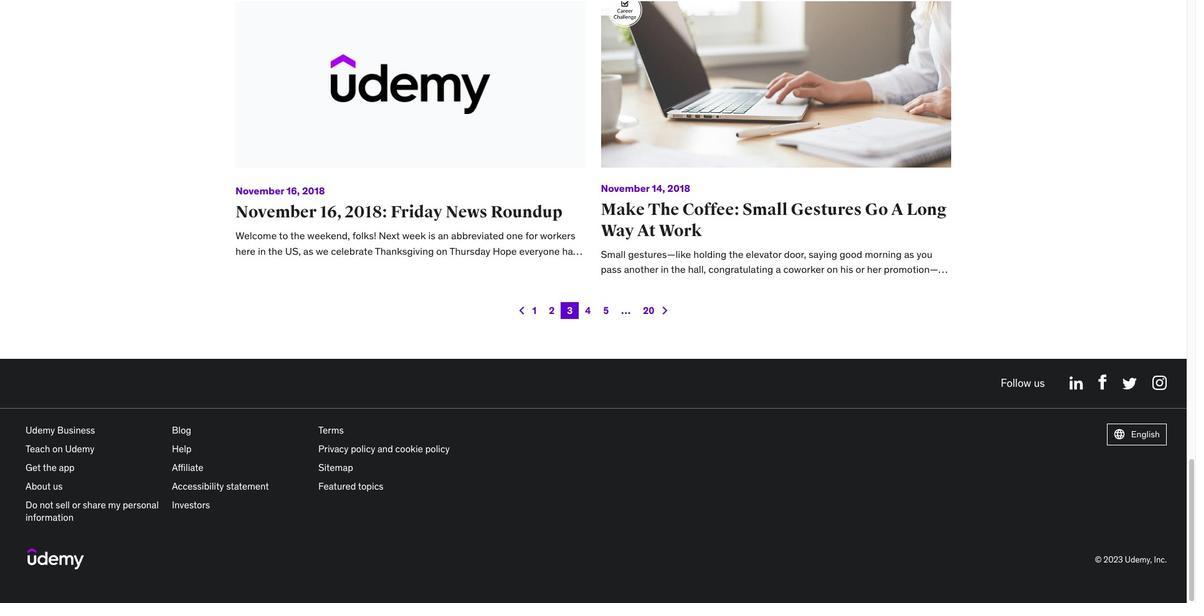 Task type: locate. For each thing, give the bounding box(es) containing it.
or right sell
[[72, 499, 81, 511]]

instagram button image
[[1153, 376, 1168, 390]]

the inside make the coffee: small gestures go a long way at work
[[648, 200, 680, 220]]

1 policy from the left
[[351, 443, 375, 455]]

get
[[26, 462, 41, 474]]

0 vertical spatial us
[[1035, 377, 1046, 390]]

5 link
[[597, 302, 615, 319]]

privacy
[[319, 443, 349, 455]]

november for make
[[601, 182, 650, 195]]

help
[[172, 443, 192, 455]]

0 horizontal spatial us
[[53, 480, 63, 492]]

0 horizontal spatial 16,
[[287, 185, 300, 197]]

help link
[[172, 443, 192, 455]]

small up the pass
[[601, 248, 626, 260]]

0 horizontal spatial the
[[648, 200, 680, 220]]

1 vertical spatial small
[[601, 248, 626, 260]]

depends
[[838, 278, 876, 291]]

0 horizontal spatial policy
[[351, 443, 375, 455]]

0 horizontal spatial or
[[72, 499, 81, 511]]

0 vertical spatial small
[[743, 200, 788, 220]]

do not sell or share my personal information
[[26, 499, 159, 523]]

november
[[601, 182, 650, 195], [236, 185, 284, 197], [236, 202, 317, 223]]

on down "udemy business" link on the bottom of page
[[52, 443, 63, 455]]

or left her
[[856, 263, 865, 276]]

the right in
[[671, 263, 686, 276]]

0 vertical spatial or
[[856, 263, 865, 276]]

the down success
[[822, 294, 838, 306]]

16, for 2018
[[287, 185, 300, 197]]

small inside small gestures—like holding the elevator door, saying good morning as you pass another in the hall, congratulating a coworker on his or her promotion— make a big difference so much of our career success depends on building positive, productive relationships with colleagues the foundation for such...
[[601, 248, 626, 260]]

investors link
[[172, 499, 210, 511]]

information
[[26, 512, 74, 523]]

business
[[57, 424, 95, 436]]

1 horizontal spatial 16,
[[320, 202, 342, 223]]

way
[[601, 221, 634, 241]]

1 horizontal spatial 2018
[[668, 182, 691, 195]]

long
[[907, 200, 948, 220]]

get the app
[[26, 462, 75, 474]]

inc.
[[1155, 555, 1168, 565]]

a left big
[[628, 278, 633, 291]]

terms link
[[319, 424, 344, 436]]

2018 for the
[[668, 182, 691, 195]]

career
[[769, 278, 797, 291]]

policy left and
[[351, 443, 375, 455]]

difference
[[652, 278, 697, 291]]

…
[[622, 305, 631, 317]]

0 vertical spatial the
[[648, 200, 680, 220]]

on inside small gestures—like holding the elevator door, saying good morning as you pass another in the hall, congratulating a coworker on his or her promotion— make a big difference so much of our career success depends on building positive, productive relationships with colleagues the foundation for such...
[[879, 278, 890, 291]]

such...
[[906, 294, 934, 306]]

2 link
[[543, 302, 561, 319]]

udemy business link
[[26, 424, 95, 436]]

for
[[891, 294, 903, 306]]

1 vertical spatial or
[[72, 499, 81, 511]]

not
[[40, 499, 53, 511]]

1 horizontal spatial a
[[776, 263, 782, 276]]

small up elevator
[[743, 200, 788, 220]]

1 vertical spatial us
[[53, 480, 63, 492]]

udemy business
[[26, 424, 95, 436]]

about
[[26, 480, 51, 492]]

3
[[567, 305, 573, 317]]

the right get on the left of the page
[[43, 462, 57, 474]]

november 14, 2018
[[601, 182, 691, 195]]

on down her
[[879, 278, 890, 291]]

app
[[59, 462, 75, 474]]

a up career
[[776, 263, 782, 276]]

success
[[799, 278, 835, 291]]

udemy down business
[[65, 443, 95, 455]]

us up sell
[[53, 480, 63, 492]]

follow
[[1001, 377, 1032, 390]]

us for about us
[[53, 480, 63, 492]]

make the coffee: small gestures go a long way at work
[[601, 200, 948, 241]]

policy right cookie
[[426, 443, 450, 455]]

20
[[643, 305, 655, 317]]

1 horizontal spatial the
[[822, 294, 838, 306]]

the
[[729, 248, 744, 260], [671, 263, 686, 276], [43, 462, 57, 474]]

udemy up teach at bottom
[[26, 424, 55, 436]]

1 horizontal spatial udemy
[[65, 443, 95, 455]]

1 horizontal spatial small
[[743, 200, 788, 220]]

make
[[601, 278, 626, 291]]

on
[[879, 278, 890, 291], [52, 443, 63, 455]]

in
[[661, 263, 669, 276]]

positive,
[[601, 294, 638, 306]]

1 horizontal spatial on
[[879, 278, 890, 291]]

1 vertical spatial a
[[628, 278, 633, 291]]

another
[[624, 263, 659, 276]]

a
[[892, 200, 904, 220]]

1 horizontal spatial policy
[[426, 443, 450, 455]]

the down the 14,
[[648, 200, 680, 220]]

0 horizontal spatial a
[[628, 278, 633, 291]]

0 vertical spatial udemy
[[26, 424, 55, 436]]

our
[[752, 278, 766, 291]]

0 horizontal spatial small
[[601, 248, 626, 260]]

1 horizontal spatial or
[[856, 263, 865, 276]]

4 link
[[579, 302, 597, 319]]

of
[[741, 278, 750, 291]]

1 link
[[526, 302, 543, 319]]

0 vertical spatial 16,
[[287, 185, 300, 197]]

make
[[601, 200, 645, 220]]

0 vertical spatial a
[[776, 263, 782, 276]]

1 vertical spatial udemy
[[65, 443, 95, 455]]

2018
[[668, 182, 691, 195], [302, 185, 325, 197]]

1 vertical spatial the
[[671, 263, 686, 276]]

teach on udemy
[[26, 443, 95, 455]]

1 vertical spatial the
[[822, 294, 838, 306]]

the up congratulating
[[729, 248, 744, 260]]

the
[[648, 200, 680, 220], [822, 294, 838, 306]]

about us
[[26, 480, 63, 492]]

the inside small gestures—like holding the elevator door, saying good morning as you pass another in the hall, congratulating a coworker on his or her promotion— make a big difference so much of our career success depends on building positive, productive relationships with colleagues the foundation for such...
[[822, 294, 838, 306]]

1 horizontal spatial the
[[671, 263, 686, 276]]

affiliate
[[172, 462, 204, 474]]

2 vertical spatial the
[[43, 462, 57, 474]]

morning
[[865, 248, 902, 260]]

0 horizontal spatial 2018
[[302, 185, 325, 197]]

as
[[905, 248, 915, 260]]

0 vertical spatial on
[[879, 278, 890, 291]]

get the app link
[[26, 462, 75, 474]]

2 horizontal spatial the
[[729, 248, 744, 260]]

1 vertical spatial 16,
[[320, 202, 342, 223]]

small
[[743, 200, 788, 220], [601, 248, 626, 260]]

us right follow
[[1035, 377, 1046, 390]]

teach
[[26, 443, 50, 455]]

0 vertical spatial the
[[729, 248, 744, 260]]

investors
[[172, 499, 210, 511]]

©
[[1096, 555, 1102, 565]]

or inside do not sell or share my personal information
[[72, 499, 81, 511]]

0 horizontal spatial on
[[52, 443, 63, 455]]

2018 for 16,
[[302, 185, 325, 197]]

share
[[83, 499, 106, 511]]

about us link
[[26, 480, 63, 492]]

gestures—like
[[628, 248, 692, 260]]

1 horizontal spatial us
[[1035, 377, 1046, 390]]

relationships
[[691, 294, 748, 306]]

1 vertical spatial on
[[52, 443, 63, 455]]

4
[[586, 305, 591, 317]]



Task type: vqa. For each thing, say whether or not it's contained in the screenshot.
Sao Paulo, Brazil Partner
no



Task type: describe. For each thing, give the bounding box(es) containing it.
accessibility statement link
[[172, 480, 269, 492]]

terms
[[319, 424, 344, 436]]

make the coffee: small gestures go a long way at work link
[[601, 200, 948, 241]]

privacy policy and cookie policy
[[319, 443, 450, 455]]

udemy image
[[27, 548, 84, 570]]

facebook button image
[[1099, 375, 1108, 390]]

november for november
[[236, 185, 284, 197]]

2
[[549, 305, 555, 317]]

sitemap
[[319, 462, 353, 474]]

twitter button image
[[1123, 378, 1138, 390]]

sitemap link
[[319, 462, 353, 474]]

20 link
[[637, 302, 661, 319]]

us for follow us
[[1035, 377, 1046, 390]]

with
[[750, 294, 769, 306]]

roundup
[[491, 202, 563, 223]]

my
[[108, 499, 121, 511]]

november 16, 2018: friday news roundup
[[236, 202, 563, 223]]

english
[[1132, 429, 1161, 440]]

english button
[[1108, 424, 1168, 446]]

16, for 2018:
[[320, 202, 342, 223]]

udemy,
[[1126, 555, 1153, 565]]

privacy policy and cookie policy link
[[319, 443, 450, 455]]

colleagues
[[772, 294, 820, 306]]

featured topics link
[[319, 480, 384, 492]]

productive
[[641, 294, 688, 306]]

sell
[[56, 499, 70, 511]]

big
[[636, 278, 650, 291]]

and
[[378, 443, 393, 455]]

cookie
[[396, 443, 423, 455]]

november 16, 2018
[[236, 185, 325, 197]]

14,
[[652, 182, 666, 195]]

her
[[868, 263, 882, 276]]

coffee:
[[683, 200, 740, 220]]

© 2023 udemy, inc.
[[1096, 555, 1168, 565]]

follow us
[[1001, 377, 1046, 390]]

hall,
[[688, 263, 707, 276]]

featured topics
[[319, 480, 384, 492]]

holding
[[694, 248, 727, 260]]

or inside small gestures—like holding the elevator door, saying good morning as you pass another in the hall, congratulating a coworker on his or her promotion— make a big difference so much of our career success depends on building positive, productive relationships with colleagues the foundation for such...
[[856, 263, 865, 276]]

on his
[[827, 263, 854, 276]]

2023
[[1104, 555, 1124, 565]]

1
[[533, 305, 537, 317]]

you
[[917, 248, 933, 260]]

elevator
[[746, 248, 782, 260]]

foundation
[[841, 294, 889, 306]]

news
[[446, 202, 488, 223]]

small inside make the coffee: small gestures go a long way at work
[[743, 200, 788, 220]]

affiliate link
[[172, 462, 204, 474]]

teach on udemy link
[[26, 443, 95, 455]]

5
[[604, 305, 609, 317]]

friday
[[391, 202, 443, 223]]

linkedin button image
[[1071, 376, 1084, 390]]

much
[[714, 278, 738, 291]]

2018:
[[345, 202, 388, 223]]

promotion—
[[884, 263, 939, 276]]

0 horizontal spatial the
[[43, 462, 57, 474]]

door,
[[784, 248, 807, 260]]

topics
[[358, 480, 384, 492]]

statement
[[226, 480, 269, 492]]

coworker
[[784, 263, 825, 276]]

gestures
[[791, 200, 862, 220]]

good
[[840, 248, 863, 260]]

building
[[892, 278, 928, 291]]

saying
[[809, 248, 838, 260]]

2 policy from the left
[[426, 443, 450, 455]]

do
[[26, 499, 37, 511]]

go
[[866, 200, 889, 220]]

november 16, 2018: friday news roundup link
[[236, 202, 563, 223]]

0 horizontal spatial udemy
[[26, 424, 55, 436]]

featured
[[319, 480, 356, 492]]

accessibility statement
[[172, 480, 269, 492]]

at
[[638, 221, 656, 241]]

pass
[[601, 263, 622, 276]]

blog
[[172, 424, 191, 436]]



